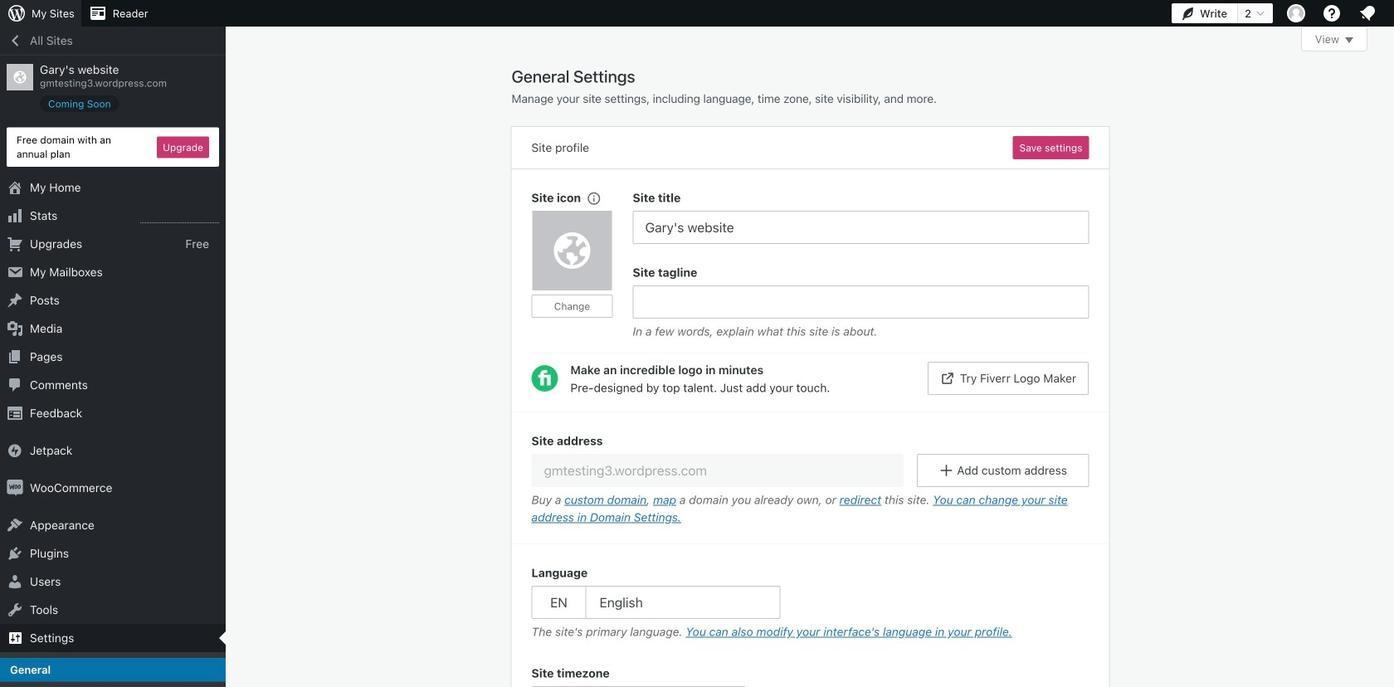 Task type: vqa. For each thing, say whether or not it's contained in the screenshot.
"menu"
no



Task type: locate. For each thing, give the bounding box(es) containing it.
img image
[[7, 442, 23, 459], [7, 480, 23, 496]]

0 vertical spatial img image
[[7, 442, 23, 459]]

1 vertical spatial img image
[[7, 480, 23, 496]]

1 img image from the top
[[7, 442, 23, 459]]

help image
[[1322, 3, 1342, 23]]

group
[[532, 189, 633, 344], [633, 189, 1089, 244], [633, 264, 1089, 344], [512, 412, 1109, 544], [532, 564, 1089, 645], [532, 665, 1089, 687]]

None text field
[[633, 211, 1089, 244]]

main content
[[512, 27, 1368, 687]]

fiverr small logo image
[[532, 365, 558, 392]]

None text field
[[633, 285, 1089, 319], [532, 454, 904, 487], [633, 285, 1089, 319], [532, 454, 904, 487]]

manage your notifications image
[[1358, 3, 1378, 23]]



Task type: describe. For each thing, give the bounding box(es) containing it.
highest hourly views 0 image
[[140, 213, 219, 223]]

closed image
[[1345, 37, 1354, 43]]

2 img image from the top
[[7, 480, 23, 496]]

more information image
[[586, 190, 601, 205]]

my profile image
[[1287, 4, 1305, 22]]



